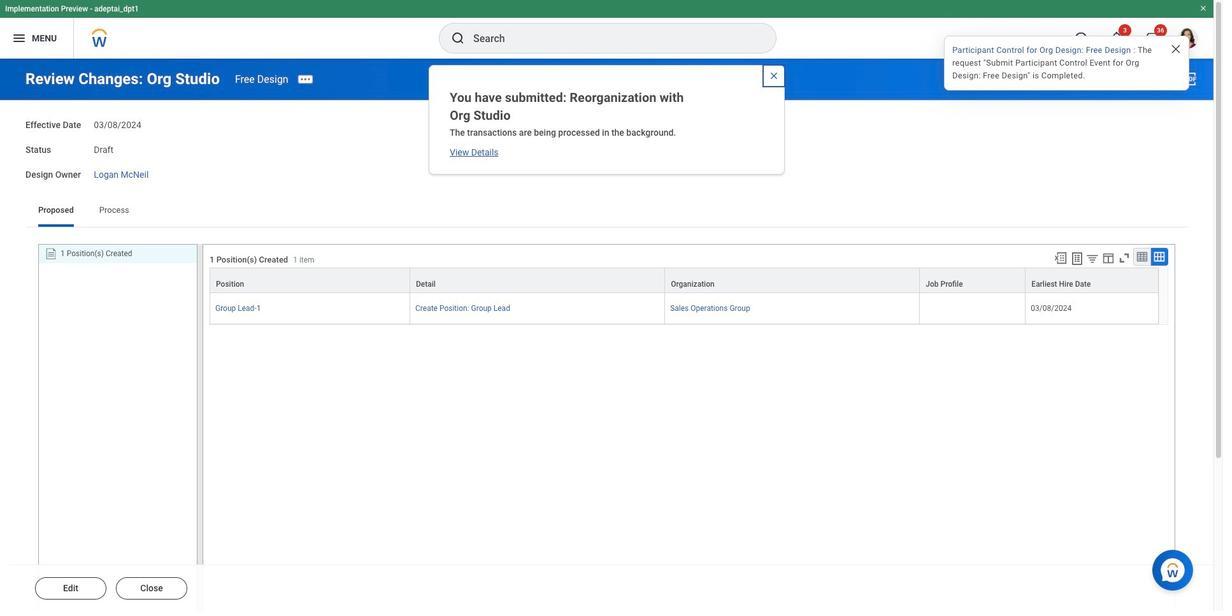 Task type: describe. For each thing, give the bounding box(es) containing it.
inbox large image
[[1146, 32, 1159, 45]]

select to filter grid data image
[[1086, 252, 1100, 265]]

1 row from the top
[[210, 268, 1159, 293]]

click to view/edit grid preferences image
[[1102, 251, 1116, 265]]

close image
[[769, 71, 779, 81]]

export to excel image
[[1054, 251, 1068, 265]]

search image
[[451, 31, 466, 46]]

expand table image
[[1153, 251, 1166, 263]]

justify image
[[11, 31, 27, 46]]

close environment banner image
[[1200, 4, 1208, 12]]

export to worksheets image
[[1070, 251, 1085, 267]]

view printable version (pdf) image
[[1183, 71, 1199, 87]]

the transactions are being processed in the background. element
[[450, 127, 679, 138]]



Task type: vqa. For each thing, say whether or not it's contained in the screenshot.
related actions icon corresponding to Culture Survey Results
no



Task type: locate. For each thing, give the bounding box(es) containing it.
row
[[210, 268, 1159, 293], [210, 293, 1159, 325]]

cell
[[920, 293, 1026, 325]]

toolbar
[[1048, 248, 1169, 268]]

profile logan mcneil image
[[1178, 28, 1199, 51]]

dialog
[[429, 65, 785, 174]]

table image
[[1136, 251, 1149, 263]]

main content
[[0, 59, 1214, 611]]

tab list
[[25, 196, 1189, 227]]

export to excel image
[[1153, 71, 1168, 87]]

fullscreen image
[[1118, 251, 1132, 265]]

notifications large image
[[1111, 32, 1124, 45]]

Search Workday  search field
[[473, 24, 750, 52]]

banner
[[0, 0, 1214, 59]]

2 row from the top
[[210, 293, 1159, 325]]

x image
[[1170, 43, 1183, 55]]



